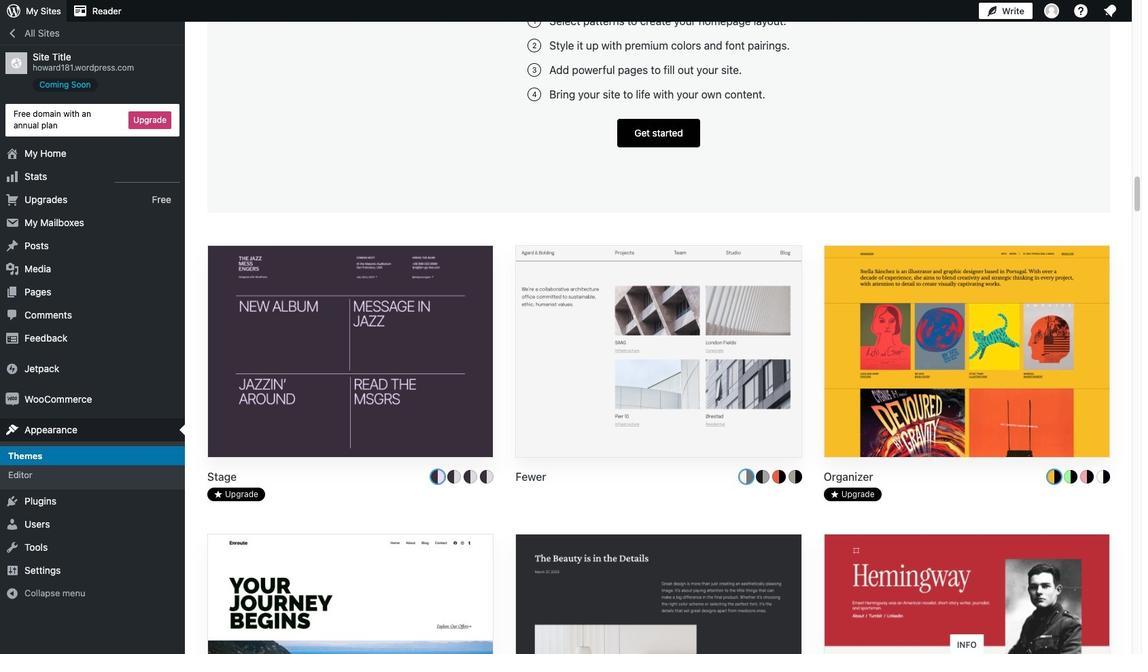 Task type: describe. For each thing, give the bounding box(es) containing it.
highest hourly views 0 image
[[115, 174, 179, 183]]

manage your notifications image
[[1102, 3, 1118, 19]]

1 img image from the top
[[5, 362, 19, 376]]

stage is the perfect theme for our users engaged in artistic activities. its concise and straightforward introduction enables users to select topics for their blog posts or content pages promptly. image
[[208, 246, 493, 459]]

2 img image from the top
[[5, 393, 19, 406]]

besides an appreciable headshot, the theme offers large titles, descriptions, and links right away. there is also a grid of posts, and no post feature images are used anytime. image
[[824, 535, 1110, 655]]



Task type: vqa. For each thing, say whether or not it's contained in the screenshot.
the top Comments
no



Task type: locate. For each thing, give the bounding box(es) containing it.
my profile image
[[1044, 3, 1059, 18]]

enroute is a business theme image
[[208, 535, 493, 655]]

img image
[[5, 362, 19, 376], [5, 393, 19, 406]]

0 vertical spatial img image
[[5, 362, 19, 376]]

help image
[[1073, 3, 1089, 19]]

ron is a minimalist blogging theme designed with a focus on delivering an exceptional reading experience. its unique offset post layout and sticky post navigation make it stand out. by intentionally omitting a header, it includes only a footer, ron allows readers to dive straight into the content without distractions. image
[[516, 535, 801, 655]]

fewer is perfect for showcasing portfolios and blogs. with a clean and opinionated design, it offers excellent typography and style variations that make it easy to present your work or business. the theme is highly versatile, making it ideal for bloggers and businesses alike, and it offers a range of customizable options that allow you to tailor your site to your specific needs. image
[[516, 246, 801, 459]]

1 vertical spatial img image
[[5, 393, 19, 406]]

organizer has a simple structure and displays only the necessary information a real portfolio can benefit from. it's ready to be used by designers, artists, architects, and creators. image
[[824, 246, 1110, 459]]



